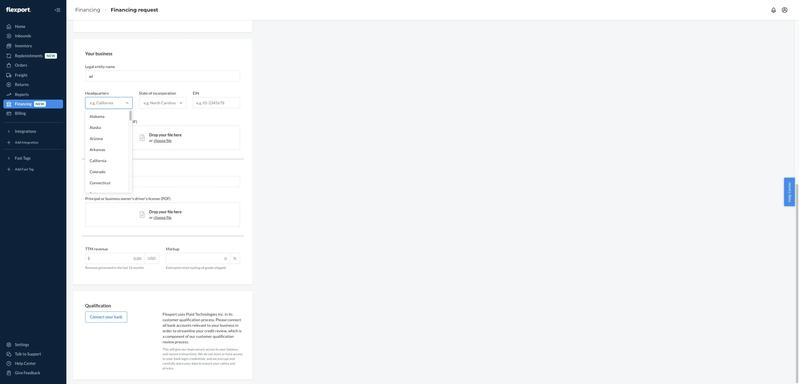 Task type: describe. For each thing, give the bounding box(es) containing it.
have
[[226, 352, 233, 356]]

settings link
[[3, 341, 63, 349]]

all
[[163, 323, 167, 328]]

revenue generated in the last 12 months
[[85, 266, 144, 270]]

last
[[123, 266, 128, 270]]

accounts
[[176, 323, 192, 328]]

your down login
[[184, 362, 191, 366]]

1 horizontal spatial customer
[[196, 334, 212, 339]]

your down we
[[213, 362, 220, 366]]

give feedback
[[15, 371, 40, 375]]

which
[[228, 329, 238, 333]]

file alt image
[[140, 212, 145, 218]]

and down not
[[207, 357, 212, 361]]

ttm
[[85, 247, 93, 251]]

support
[[27, 352, 41, 357]]

request
[[138, 7, 158, 13]]

inventory link
[[3, 42, 63, 50]]

owner
[[121, 170, 132, 174]]

0 vertical spatial california
[[96, 101, 113, 105]]

colorado
[[90, 169, 105, 174]]

1 horizontal spatial qualification
[[213, 334, 234, 339]]

1 vertical spatial california
[[90, 158, 106, 163]]

1 horizontal spatial (pdf)
[[161, 196, 171, 201]]

arkansas
[[90, 147, 105, 152]]

returns link
[[3, 80, 63, 89]]

our inside the flexport uses plaid technologies inc. in its customer qualification process. please connect all bank accounts relevant to your business in order to streamline your credit review, which is a component of our customer qualification review process.
[[190, 334, 196, 339]]

articles of incorporation (pdf)
[[85, 119, 137, 124]]

help center inside button
[[788, 182, 793, 202]]

inc.
[[218, 312, 224, 317]]

0 vertical spatial (pdf)
[[127, 119, 137, 124]]

talk to support link
[[3, 350, 63, 359]]

help inside button
[[788, 194, 793, 202]]

credit
[[205, 329, 215, 333]]

feedback
[[24, 371, 40, 375]]

%
[[234, 256, 237, 261]]

talk
[[15, 352, 22, 357]]

revenue
[[85, 266, 98, 270]]

financing request
[[111, 7, 158, 13]]

recent
[[169, 352, 178, 356]]

help center button
[[785, 178, 796, 206]]

state
[[139, 91, 148, 96]]

legal entity name
[[85, 64, 115, 69]]

we
[[213, 357, 217, 361]]

this will give our team secure access to your balance and recent transactions. we do not store or have access to your bank login credentials, and we encrypt and carefully store your data to ensure your safety and privacy.
[[163, 347, 243, 371]]

balance
[[227, 347, 238, 352]]

inbounds
[[15, 33, 31, 38]]

financing request link
[[111, 7, 158, 13]]

fast inside dropdown button
[[15, 156, 22, 161]]

integrations button
[[3, 127, 63, 136]]

orders link
[[3, 61, 63, 70]]

component
[[165, 334, 185, 339]]

revenue
[[94, 247, 108, 251]]

1 vertical spatial help
[[15, 361, 23, 366]]

business left the owner's
[[105, 196, 120, 201]]

e.g. california
[[90, 101, 113, 105]]

1 vertical spatial help center
[[15, 361, 36, 366]]

safety
[[220, 362, 229, 366]]

connect your bank button
[[85, 312, 127, 323]]

drop your file here or choose file for articles of incorporation (pdf)
[[149, 133, 182, 143]]

give
[[175, 347, 181, 352]]

0.00 text field
[[86, 253, 145, 264]]

relevant
[[192, 323, 207, 328]]

and down 'have'
[[230, 357, 235, 361]]

of right state
[[149, 91, 152, 96]]

or right file alt icon
[[149, 138, 153, 143]]

is
[[239, 329, 242, 333]]

Owner's full name field
[[85, 176, 240, 187]]

your inside button
[[105, 315, 113, 319]]

and right the safety
[[230, 362, 235, 366]]

estimated
[[166, 266, 181, 270]]

e.g. north carolina
[[144, 101, 176, 105]]

qualification
[[85, 303, 111, 308]]

freight link
[[3, 71, 63, 80]]

business up legal entity name
[[96, 51, 112, 56]]

open notifications image
[[771, 7, 778, 13]]

your down license
[[159, 210, 167, 214]]

generated
[[99, 266, 113, 270]]

drop for principal or business owner's driver's license (pdf)
[[149, 210, 158, 214]]

e.g. for e.g. california
[[90, 101, 96, 105]]

principal or business owner's driver's license (pdf)
[[85, 196, 171, 201]]

12
[[129, 266, 133, 270]]

our inside this will give our team secure access to your balance and recent transactions. we do not store or have access to your bank login credentials, and we encrypt and carefully store your data to ensure your safety and privacy.
[[182, 347, 187, 352]]

e.g. 01-2345678 text field
[[193, 97, 240, 108]]

settings
[[15, 342, 29, 347]]

transactions.
[[179, 352, 198, 356]]

alaska
[[90, 125, 101, 130]]

your down please
[[212, 323, 219, 328]]

inbounds link
[[3, 32, 63, 40]]

drop for articles of incorporation (pdf)
[[149, 133, 158, 137]]

give feedback button
[[3, 369, 63, 378]]

1 vertical spatial center
[[24, 361, 36, 366]]

0 vertical spatial qualification
[[180, 317, 201, 322]]

secure
[[196, 347, 205, 352]]

carolina
[[161, 101, 176, 105]]

reports
[[15, 92, 29, 97]]

of left goods
[[202, 266, 205, 270]]

plaid
[[186, 312, 195, 317]]

alabama
[[90, 114, 105, 119]]

name
[[106, 64, 115, 69]]

replenishments
[[15, 53, 43, 58]]

to up component
[[173, 329, 177, 333]]

to up we
[[216, 347, 219, 352]]

0 horizontal spatial financing
[[15, 102, 32, 106]]

articles
[[85, 119, 98, 124]]

the
[[117, 266, 122, 270]]



Task type: vqa. For each thing, say whether or not it's contained in the screenshot.
the bottommost inbound
no



Task type: locate. For each thing, give the bounding box(es) containing it.
2 principal from the top
[[85, 196, 100, 201]]

add for add integration
[[15, 140, 21, 145]]

0 vertical spatial in
[[114, 266, 117, 270]]

connect your bank
[[90, 315, 123, 319]]

and down this
[[163, 352, 168, 356]]

your right connect
[[105, 315, 113, 319]]

file alt image
[[140, 135, 145, 141]]

or right file alt image
[[149, 215, 153, 220]]

1 drop from the top
[[149, 133, 158, 137]]

home
[[15, 24, 25, 29]]

0 vertical spatial store
[[214, 352, 221, 356]]

0 text field
[[166, 253, 230, 264]]

0 vertical spatial our
[[190, 334, 196, 339]]

0 vertical spatial bank
[[114, 315, 123, 319]]

store down login
[[176, 362, 184, 366]]

your right file alt icon
[[159, 133, 167, 137]]

headquarters
[[85, 91, 109, 96]]

0 vertical spatial customer
[[163, 317, 179, 322]]

in left its
[[225, 312, 228, 317]]

1 vertical spatial add
[[15, 167, 21, 171]]

1 principal from the top
[[85, 170, 100, 174]]

new for financing
[[36, 102, 44, 106]]

help center link
[[3, 359, 63, 368]]

uses
[[178, 312, 185, 317]]

our
[[190, 334, 196, 339], [182, 347, 187, 352]]

1 vertical spatial drop your file here or choose file
[[149, 210, 182, 220]]

credentials,
[[189, 357, 206, 361]]

1 horizontal spatial center
[[788, 182, 793, 193]]

breadcrumbs navigation
[[71, 2, 163, 18]]

1 choose from the top
[[154, 138, 166, 143]]

business up review,
[[220, 323, 235, 328]]

add down fast tags
[[15, 167, 21, 171]]

connect
[[90, 315, 105, 319]]

0 horizontal spatial (pdf)
[[127, 119, 137, 124]]

1 horizontal spatial store
[[214, 352, 221, 356]]

1 vertical spatial process.
[[175, 340, 189, 344]]

2 drop from the top
[[149, 210, 158, 214]]

1 vertical spatial in
[[225, 312, 228, 317]]

please
[[216, 317, 227, 322]]

state of incorporation
[[139, 91, 176, 96]]

drop your file here or choose file right file alt icon
[[149, 133, 182, 143]]

qualification down review,
[[213, 334, 234, 339]]

0 vertical spatial process.
[[201, 317, 215, 322]]

1 horizontal spatial our
[[190, 334, 196, 339]]

not
[[208, 352, 213, 356]]

1 vertical spatial (pdf)
[[161, 196, 171, 201]]

0 vertical spatial help center
[[788, 182, 793, 202]]

0 horizontal spatial access
[[206, 347, 215, 352]]

incorporation
[[103, 119, 127, 124]]

in down the connect
[[235, 323, 239, 328]]

bank
[[114, 315, 123, 319], [167, 323, 176, 328], [174, 357, 181, 361]]

entity
[[95, 64, 105, 69]]

add
[[15, 140, 21, 145], [15, 167, 21, 171]]

your
[[85, 51, 95, 56]]

to up carefully
[[163, 357, 166, 361]]

(pdf) right incorporation
[[127, 119, 137, 124]]

2 vertical spatial bank
[[174, 357, 181, 361]]

bank down recent
[[174, 357, 181, 361]]

our up transactions.
[[182, 347, 187, 352]]

1 vertical spatial principal
[[85, 196, 100, 201]]

0 horizontal spatial store
[[176, 362, 184, 366]]

connecticut
[[90, 181, 111, 185]]

technologies
[[195, 312, 217, 317]]

help
[[788, 194, 793, 202], [15, 361, 23, 366]]

fast tags
[[15, 156, 31, 161]]

new down reports link
[[36, 102, 44, 106]]

in left the
[[114, 266, 117, 270]]

tags
[[23, 156, 31, 161]]

encrypt
[[218, 357, 229, 361]]

1 horizontal spatial financing
[[75, 7, 100, 13]]

2 here from the top
[[174, 210, 182, 214]]

qualification down plaid
[[180, 317, 201, 322]]

financing link
[[75, 7, 100, 13]]

team
[[187, 347, 195, 352]]

drop right file alt image
[[149, 210, 158, 214]]

give
[[15, 371, 23, 375]]

owner's
[[121, 196, 134, 201]]

add fast tag link
[[3, 165, 63, 174]]

choose for principal or business owner's driver's license (pdf)
[[154, 215, 166, 220]]

add integration link
[[3, 138, 63, 147]]

review,
[[215, 329, 228, 333]]

business inside the flexport uses plaid technologies inc. in its customer qualification process. please connect all bank accounts relevant to your business in order to streamline your credit review, which is a component of our customer qualification review process.
[[220, 323, 235, 328]]

0 horizontal spatial e.g.
[[90, 101, 96, 105]]

e.g. left the north
[[144, 101, 149, 105]]

flexport
[[163, 312, 177, 317]]

0 horizontal spatial our
[[182, 347, 187, 352]]

of
[[149, 91, 152, 96], [99, 119, 103, 124], [202, 266, 205, 270], [185, 334, 189, 339]]

delaware
[[90, 192, 106, 196]]

bank right all
[[167, 323, 176, 328]]

open account menu image
[[782, 7, 789, 13]]

or inside this will give our team secure access to your balance and recent transactions. we do not store or have access to your bank login credentials, and we encrypt and carefully store your data to ensure your safety and privacy.
[[222, 352, 225, 356]]

1 horizontal spatial e.g.
[[144, 101, 149, 105]]

to up credit
[[207, 323, 211, 328]]

billing
[[15, 111, 26, 116]]

principal down connecticut
[[85, 196, 100, 201]]

connect
[[228, 317, 241, 322]]

order
[[163, 329, 172, 333]]

2 horizontal spatial in
[[235, 323, 239, 328]]

0 vertical spatial fast
[[15, 156, 22, 161]]

1 vertical spatial store
[[176, 362, 184, 366]]

0 horizontal spatial help center
[[15, 361, 36, 366]]

0 horizontal spatial process.
[[175, 340, 189, 344]]

principal
[[85, 170, 100, 174], [85, 196, 100, 201]]

or
[[149, 138, 153, 143], [101, 170, 105, 174], [101, 196, 105, 201], [149, 215, 153, 220], [222, 352, 225, 356]]

0 vertical spatial center
[[788, 182, 793, 193]]

1 vertical spatial qualification
[[213, 334, 234, 339]]

$
[[88, 256, 90, 261]]

privacy.
[[163, 366, 174, 371]]

to down credentials,
[[199, 362, 202, 366]]

0 vertical spatial help
[[788, 194, 793, 202]]

principal for principal or business owner
[[85, 170, 100, 174]]

home link
[[3, 22, 63, 31]]

will
[[169, 347, 175, 352]]

streamline
[[177, 329, 195, 333]]

business left owner
[[105, 170, 120, 174]]

goods
[[205, 266, 214, 270]]

of down alabama
[[99, 119, 103, 124]]

0 horizontal spatial center
[[24, 361, 36, 366]]

0 horizontal spatial qualification
[[180, 317, 201, 322]]

your
[[159, 133, 167, 137], [159, 210, 167, 214], [105, 315, 113, 319], [212, 323, 219, 328], [196, 329, 204, 333], [220, 347, 226, 352], [166, 357, 173, 361], [184, 362, 191, 366], [213, 362, 220, 366]]

1 horizontal spatial help
[[788, 194, 793, 202]]

our down streamline
[[190, 334, 196, 339]]

customer down flexport
[[163, 317, 179, 322]]

drop your file here or choose file down license
[[149, 210, 182, 220]]

billing link
[[3, 109, 63, 118]]

0 vertical spatial choose
[[154, 138, 166, 143]]

talk to support
[[15, 352, 41, 357]]

1 vertical spatial drop
[[149, 210, 158, 214]]

add for add fast tag
[[15, 167, 21, 171]]

orders
[[15, 63, 27, 68]]

of inside the flexport uses plaid technologies inc. in its customer qualification process. please connect all bank accounts relevant to your business in order to streamline your credit review, which is a component of our customer qualification review process.
[[185, 334, 189, 339]]

add left "integration" in the left of the page
[[15, 140, 21, 145]]

here for articles of incorporation (pdf)
[[174, 133, 182, 137]]

your up 'have'
[[220, 347, 226, 352]]

bank inside the flexport uses plaid technologies inc. in its customer qualification process. please connect all bank accounts relevant to your business in order to streamline your credit review, which is a component of our customer qualification review process.
[[167, 323, 176, 328]]

principal up connecticut
[[85, 170, 100, 174]]

drop your file here or choose file for principal or business owner's driver's license (pdf)
[[149, 210, 182, 220]]

in
[[114, 266, 117, 270], [225, 312, 228, 317], [235, 323, 239, 328]]

0 vertical spatial add
[[15, 140, 21, 145]]

1 horizontal spatial new
[[47, 54, 55, 58]]

arizona
[[90, 136, 103, 141]]

1 vertical spatial access
[[233, 352, 243, 356]]

tag
[[29, 167, 34, 171]]

close navigation image
[[54, 7, 61, 13]]

qualification
[[180, 317, 201, 322], [213, 334, 234, 339]]

flexport uses plaid technologies inc. in its customer qualification process. please connect all bank accounts relevant to your business in order to streamline your credit review, which is a component of our customer qualification review process.
[[163, 312, 242, 344]]

0 horizontal spatial in
[[114, 266, 117, 270]]

here for principal or business owner's driver's license (pdf)
[[174, 210, 182, 214]]

0 vertical spatial access
[[206, 347, 215, 352]]

e.g. down headquarters
[[90, 101, 96, 105]]

add fast tag
[[15, 167, 34, 171]]

access
[[206, 347, 215, 352], [233, 352, 243, 356]]

of down streamline
[[185, 334, 189, 339]]

1 vertical spatial fast
[[22, 167, 28, 171]]

process.
[[201, 317, 215, 322], [175, 340, 189, 344]]

1 add from the top
[[15, 140, 21, 145]]

ensure
[[202, 362, 212, 366]]

1 vertical spatial choose
[[154, 215, 166, 220]]

markup
[[166, 247, 179, 251]]

financing for financing link at the top left of page
[[75, 7, 100, 13]]

center inside button
[[788, 182, 793, 193]]

process. down the technologies
[[201, 317, 215, 322]]

months
[[133, 266, 144, 270]]

bank inside button
[[114, 315, 123, 319]]

2 horizontal spatial financing
[[111, 7, 137, 13]]

process. up give
[[175, 340, 189, 344]]

0 vertical spatial drop your file here or choose file
[[149, 133, 182, 143]]

e.g. for e.g. north carolina
[[144, 101, 149, 105]]

1 vertical spatial customer
[[196, 334, 212, 339]]

1 vertical spatial our
[[182, 347, 187, 352]]

(pdf)
[[127, 119, 137, 124], [161, 196, 171, 201]]

help center
[[788, 182, 793, 202], [15, 361, 36, 366]]

2 e.g. from the left
[[144, 101, 149, 105]]

a
[[163, 334, 165, 339]]

driver's
[[135, 196, 148, 201]]

access up not
[[206, 347, 215, 352]]

2 choose from the top
[[154, 215, 166, 220]]

customer down credit
[[196, 334, 212, 339]]

2 add from the top
[[15, 167, 21, 171]]

1 here from the top
[[174, 133, 182, 137]]

bank right connect
[[114, 315, 123, 319]]

new up orders 'link'
[[47, 54, 55, 58]]

(pdf) right license
[[161, 196, 171, 201]]

your down relevant
[[196, 329, 204, 333]]

drop right file alt icon
[[149, 133, 158, 137]]

0 vertical spatial drop
[[149, 133, 158, 137]]

access down balance
[[233, 352, 243, 356]]

0 vertical spatial here
[[174, 133, 182, 137]]

or up encrypt
[[222, 352, 225, 356]]

1 vertical spatial new
[[36, 102, 44, 106]]

1 drop your file here or choose file from the top
[[149, 133, 182, 143]]

0 horizontal spatial new
[[36, 102, 44, 106]]

california up colorado
[[90, 158, 106, 163]]

2 vertical spatial in
[[235, 323, 239, 328]]

1 horizontal spatial in
[[225, 312, 228, 317]]

1 horizontal spatial access
[[233, 352, 243, 356]]

or up connecticut
[[101, 170, 105, 174]]

1 e.g. from the left
[[90, 101, 96, 105]]

choose right file alt image
[[154, 215, 166, 220]]

to right talk on the bottom
[[23, 352, 26, 357]]

your up carefully
[[166, 357, 173, 361]]

0 vertical spatial new
[[47, 54, 55, 58]]

0 horizontal spatial help
[[15, 361, 23, 366]]

add integration
[[15, 140, 38, 145]]

bank inside this will give our team secure access to your balance and recent transactions. we do not store or have access to your bank login credentials, and we encrypt and carefully store your data to ensure your safety and privacy.
[[174, 357, 181, 361]]

principal for principal or business owner's driver's license (pdf)
[[85, 196, 100, 201]]

california down headquarters
[[96, 101, 113, 105]]

1 horizontal spatial process.
[[201, 317, 215, 322]]

usd
[[148, 256, 156, 261]]

fast left tag
[[22, 167, 28, 171]]

this
[[163, 347, 169, 352]]

new for replenishments
[[47, 54, 55, 58]]

0 vertical spatial principal
[[85, 170, 100, 174]]

integrations
[[15, 129, 36, 134]]

file
[[168, 133, 173, 137], [167, 138, 172, 143], [168, 210, 173, 214], [167, 215, 172, 220]]

choose for articles of incorporation (pdf)
[[154, 138, 166, 143]]

1 vertical spatial bank
[[167, 323, 176, 328]]

data
[[192, 362, 198, 366]]

0 horizontal spatial customer
[[163, 317, 179, 322]]

drop your file here or choose file
[[149, 133, 182, 143], [149, 210, 182, 220]]

ttm revenue
[[85, 247, 108, 251]]

flexport logo image
[[6, 7, 31, 13]]

integration
[[22, 140, 38, 145]]

fast left tags
[[15, 156, 22, 161]]

to
[[207, 323, 211, 328], [173, 329, 177, 333], [216, 347, 219, 352], [23, 352, 26, 357], [163, 357, 166, 361], [199, 362, 202, 366]]

inventory
[[15, 43, 32, 48]]

2 drop your file here or choose file from the top
[[149, 210, 182, 220]]

or down connecticut
[[101, 196, 105, 201]]

financing for financing request
[[111, 7, 137, 13]]

store up we
[[214, 352, 221, 356]]

do
[[204, 352, 208, 356]]

estimated retail markup of goods shipped
[[166, 266, 226, 270]]

choose right file alt icon
[[154, 138, 166, 143]]

e.g. Intense Incense inc. field
[[85, 71, 240, 82]]

1 vertical spatial here
[[174, 210, 182, 214]]

1 horizontal spatial help center
[[788, 182, 793, 202]]



